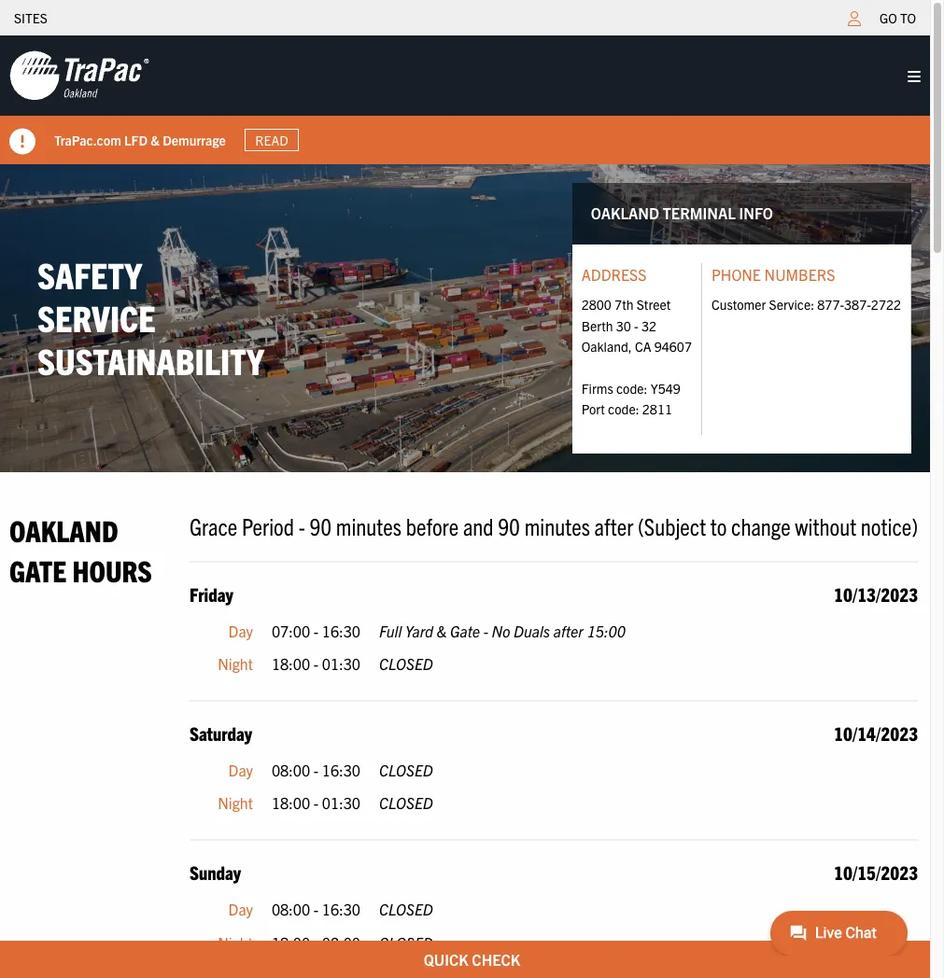 Task type: vqa. For each thing, say whether or not it's contained in the screenshot.
bottom 08:00
yes



Task type: locate. For each thing, give the bounding box(es) containing it.
3 day from the top
[[228, 900, 253, 919]]

saturday
[[189, 722, 252, 745]]

1 90 from the left
[[309, 510, 332, 540]]

port
[[581, 401, 605, 418]]

1 closed from the top
[[379, 655, 433, 673]]

1 horizontal spatial minutes
[[524, 510, 590, 540]]

0 vertical spatial 18:00
[[272, 655, 310, 673]]

day for friday
[[228, 621, 253, 640]]

lfd
[[124, 131, 148, 148]]

0 vertical spatial &
[[151, 131, 160, 148]]

3 16:30 from the top
[[322, 900, 360, 919]]

1 vertical spatial 08:00
[[272, 900, 310, 919]]

service
[[37, 295, 156, 340]]

gate left hours
[[9, 552, 66, 588]]

night down 'saturday'
[[218, 794, 253, 813]]

18:00 for friday
[[272, 655, 310, 673]]

0 vertical spatial night
[[218, 655, 253, 673]]

night for saturday
[[218, 794, 253, 813]]

2 vertical spatial 16:30
[[322, 900, 360, 919]]

berth
[[581, 317, 613, 334]]

night up 'saturday'
[[218, 655, 253, 673]]

1 vertical spatial oakland
[[9, 511, 118, 548]]

0 horizontal spatial minutes
[[336, 510, 402, 540]]

0 horizontal spatial 90
[[309, 510, 332, 540]]

16:30 for friday
[[322, 621, 360, 640]]

quick check link
[[0, 941, 944, 979]]

1 vertical spatial 16:30
[[322, 761, 360, 779]]

0 vertical spatial oakland
[[591, 204, 659, 222]]

night
[[218, 655, 253, 673], [218, 794, 253, 813], [218, 933, 253, 952]]

oakland gate hours
[[9, 511, 152, 588]]

1 08:00 - 16:30 from the top
[[272, 761, 360, 779]]

yard
[[405, 621, 433, 640]]

before
[[406, 510, 459, 540]]

2800 7th street berth 30 - 32 oakland, ca 94607
[[581, 296, 692, 355]]

2 night from the top
[[218, 794, 253, 813]]

1 01:30 from the top
[[322, 655, 360, 673]]

2 08:00 from the top
[[272, 900, 310, 919]]

phone numbers
[[711, 265, 835, 283]]

2 vertical spatial 18:00
[[272, 933, 310, 952]]

info
[[739, 204, 773, 222]]

banner containing trapac.com lfd & demurrage
[[0, 35, 944, 164]]

0 horizontal spatial &
[[151, 131, 160, 148]]

phone
[[711, 265, 761, 283]]

90
[[309, 510, 332, 540], [498, 510, 520, 540]]

and
[[463, 510, 494, 540]]

2 vertical spatial night
[[218, 933, 253, 952]]

1 vertical spatial night
[[218, 794, 253, 813]]

minutes left the before
[[336, 510, 402, 540]]

2 18:00 - 01:30 from the top
[[272, 794, 360, 813]]

oakland for gate
[[9, 511, 118, 548]]

1 minutes from the left
[[336, 510, 402, 540]]

0 horizontal spatial oakland
[[9, 511, 118, 548]]

period
[[242, 510, 294, 540]]

closed
[[379, 655, 433, 673], [379, 761, 433, 779], [379, 794, 433, 813], [379, 900, 433, 919], [379, 933, 433, 952]]

day
[[228, 621, 253, 640], [228, 761, 253, 779], [228, 900, 253, 919]]

1 vertical spatial code:
[[608, 401, 639, 418]]

trapac.com
[[54, 131, 121, 148]]

1 18:00 - 01:30 from the top
[[272, 655, 360, 673]]

18:00 - 01:30 for saturday
[[272, 794, 360, 813]]

0 vertical spatial 08:00 - 16:30
[[272, 761, 360, 779]]

closed for sunday
[[379, 933, 433, 952]]

90 right period
[[309, 510, 332, 540]]

0 vertical spatial 16:30
[[322, 621, 360, 640]]

08:00 - 16:30 for saturday
[[272, 761, 360, 779]]

1 horizontal spatial &
[[437, 621, 447, 640]]

gate inside the oakland gate hours
[[9, 552, 66, 588]]

1 vertical spatial after
[[554, 621, 584, 640]]

day down sunday at the left bottom of page
[[228, 900, 253, 919]]

firms code:  y549 port code:  2811
[[581, 380, 680, 418]]

2 01:30 from the top
[[322, 794, 360, 813]]

1 vertical spatial &
[[437, 621, 447, 640]]

1 horizontal spatial oakland
[[591, 204, 659, 222]]

18:00 - 01:30
[[272, 655, 360, 673], [272, 794, 360, 813]]

sustainability
[[37, 338, 264, 382]]

1 vertical spatial day
[[228, 761, 253, 779]]

16:30
[[322, 621, 360, 640], [322, 761, 360, 779], [322, 900, 360, 919]]

-
[[634, 317, 638, 334], [298, 510, 305, 540], [314, 621, 319, 640], [483, 621, 488, 640], [314, 655, 319, 673], [314, 761, 319, 779], [314, 794, 319, 813], [314, 900, 319, 919], [314, 933, 319, 952]]

01:30
[[322, 655, 360, 673], [322, 794, 360, 813]]

oakland
[[591, 204, 659, 222], [9, 511, 118, 548]]

30
[[616, 317, 631, 334]]

& right lfd
[[151, 131, 160, 148]]

night down sunday at the left bottom of page
[[218, 933, 253, 952]]

duals
[[514, 621, 550, 640]]

2 closed from the top
[[379, 761, 433, 779]]

1 horizontal spatial gate
[[450, 621, 480, 640]]

oakland for terminal
[[591, 204, 659, 222]]

1 day from the top
[[228, 621, 253, 640]]

3 night from the top
[[218, 933, 253, 952]]

banner
[[0, 35, 944, 164]]

trapac.com lfd & demurrage
[[54, 131, 226, 148]]

08:00 for saturday
[[272, 761, 310, 779]]

terminal
[[663, 204, 736, 222]]

08:00 - 16:30
[[272, 761, 360, 779], [272, 900, 360, 919]]

0 horizontal spatial gate
[[9, 552, 66, 588]]

2 day from the top
[[228, 761, 253, 779]]

gate left no at bottom right
[[450, 621, 480, 640]]

day for saturday
[[228, 761, 253, 779]]

10/14/2023
[[834, 722, 918, 745]]

5 closed from the top
[[379, 933, 433, 952]]

90 right and
[[498, 510, 520, 540]]

1 horizontal spatial after
[[594, 510, 633, 540]]

0 vertical spatial 18:00 - 01:30
[[272, 655, 360, 673]]

day down friday
[[228, 621, 253, 640]]

go
[[880, 9, 897, 26]]

0 vertical spatial gate
[[9, 552, 66, 588]]

0 horizontal spatial after
[[554, 621, 584, 640]]

3 closed from the top
[[379, 794, 433, 813]]

10/15/2023
[[834, 861, 918, 884]]

gate
[[9, 552, 66, 588], [450, 621, 480, 640]]

1 vertical spatial 01:30
[[322, 794, 360, 813]]

0 vertical spatial 01:30
[[322, 655, 360, 673]]

15:00
[[587, 621, 626, 640]]

code: up 2811
[[616, 380, 648, 397]]

08:00
[[272, 761, 310, 779], [272, 900, 310, 919]]

& right yard
[[437, 621, 447, 640]]

0 vertical spatial 08:00
[[272, 761, 310, 779]]

2 vertical spatial day
[[228, 900, 253, 919]]

0 vertical spatial day
[[228, 621, 253, 640]]

1 vertical spatial 18:00
[[272, 794, 310, 813]]

2 18:00 from the top
[[272, 794, 310, 813]]

after
[[594, 510, 633, 540], [554, 621, 584, 640]]

2 16:30 from the top
[[322, 761, 360, 779]]

oakland up hours
[[9, 511, 118, 548]]

minutes right and
[[524, 510, 590, 540]]

02:00
[[322, 933, 360, 952]]

safety service sustainability
[[37, 252, 264, 382]]

1 vertical spatial 08:00 - 16:30
[[272, 900, 360, 919]]

change
[[731, 510, 791, 540]]

notice)
[[861, 510, 918, 540]]

18:00 - 02:00
[[272, 933, 360, 952]]

1 night from the top
[[218, 655, 253, 673]]

after right duals
[[554, 621, 584, 640]]

customer
[[711, 296, 766, 313]]

18:00 for saturday
[[272, 794, 310, 813]]

after left the (subject at the bottom right of the page
[[594, 510, 633, 540]]

1 vertical spatial 18:00 - 01:30
[[272, 794, 360, 813]]

oakland inside the oakland gate hours
[[9, 511, 118, 548]]

grace period - 90 minutes before and 90 minutes after (subject to change without notice)
[[189, 510, 918, 540]]

oakland up address
[[591, 204, 659, 222]]

3 18:00 from the top
[[272, 933, 310, 952]]

2 08:00 - 16:30 from the top
[[272, 900, 360, 919]]

18:00
[[272, 655, 310, 673], [272, 794, 310, 813], [272, 933, 310, 952]]

code: right port
[[608, 401, 639, 418]]

&
[[151, 131, 160, 148], [437, 621, 447, 640]]

1 08:00 from the top
[[272, 761, 310, 779]]

2 minutes from the left
[[524, 510, 590, 540]]

18:00 for sunday
[[272, 933, 310, 952]]

minutes
[[336, 510, 402, 540], [524, 510, 590, 540]]

1 16:30 from the top
[[322, 621, 360, 640]]

01:30 for friday
[[322, 655, 360, 673]]

1 horizontal spatial 90
[[498, 510, 520, 540]]

08:00 - 16:30 for sunday
[[272, 900, 360, 919]]

day down 'saturday'
[[228, 761, 253, 779]]

1 18:00 from the top
[[272, 655, 310, 673]]

solid image
[[908, 69, 921, 84]]

0 vertical spatial after
[[594, 510, 633, 540]]

without
[[795, 510, 856, 540]]

code:
[[616, 380, 648, 397], [608, 401, 639, 418]]

street
[[637, 296, 671, 313]]

0 vertical spatial code:
[[616, 380, 648, 397]]



Task type: describe. For each thing, give the bounding box(es) containing it.
1 vertical spatial gate
[[450, 621, 480, 640]]

& for gate
[[437, 621, 447, 640]]

service:
[[769, 296, 814, 313]]

32
[[641, 317, 656, 334]]

light image
[[848, 11, 861, 26]]

numbers
[[764, 265, 835, 283]]

oakland image
[[9, 49, 149, 102]]

10/13/2023
[[834, 582, 918, 606]]

check
[[472, 951, 520, 969]]

no
[[492, 621, 510, 640]]

full yard & gate - no duals after 15:00
[[379, 621, 626, 640]]

07:00
[[272, 621, 310, 640]]

safety
[[37, 252, 142, 297]]

solid image
[[9, 129, 35, 155]]

2811
[[642, 401, 672, 418]]

oakland,
[[581, 338, 632, 355]]

quick check
[[424, 951, 520, 969]]

4 closed from the top
[[379, 900, 433, 919]]

387-
[[844, 296, 871, 313]]

customer service: 877-387-2722
[[711, 296, 901, 313]]

full
[[379, 621, 402, 640]]

closed for saturday
[[379, 794, 433, 813]]

16:30 for saturday
[[322, 761, 360, 779]]

07:00 - 16:30
[[272, 621, 360, 640]]

quick
[[424, 951, 468, 969]]

day for sunday
[[228, 900, 253, 919]]

closed for friday
[[379, 655, 433, 673]]

94607
[[654, 338, 692, 355]]

demurrage
[[163, 131, 226, 148]]

y549
[[651, 380, 680, 397]]

firms
[[581, 380, 613, 397]]

2 90 from the left
[[498, 510, 520, 540]]

ca
[[635, 338, 651, 355]]

08:00 for sunday
[[272, 900, 310, 919]]

grace
[[189, 510, 237, 540]]

read link
[[245, 129, 299, 151]]

read
[[255, 132, 288, 148]]

to
[[710, 510, 727, 540]]

night for sunday
[[218, 933, 253, 952]]

7th
[[614, 296, 634, 313]]

oakland terminal info
[[591, 204, 773, 222]]

2800
[[581, 296, 611, 313]]

sites
[[14, 9, 47, 26]]

18:00 - 01:30 for friday
[[272, 655, 360, 673]]

address
[[581, 265, 646, 283]]

sunday
[[189, 861, 241, 884]]

night for friday
[[218, 655, 253, 673]]

& for demurrage
[[151, 131, 160, 148]]

to
[[900, 9, 916, 26]]

go to
[[880, 9, 916, 26]]

2722
[[871, 296, 901, 313]]

hours
[[72, 552, 152, 588]]

877-
[[817, 296, 844, 313]]

(subject
[[638, 510, 706, 540]]

- inside 2800 7th street berth 30 - 32 oakland, ca 94607
[[634, 317, 638, 334]]

01:30 for saturday
[[322, 794, 360, 813]]

16:30 for sunday
[[322, 900, 360, 919]]

friday
[[189, 582, 233, 606]]



